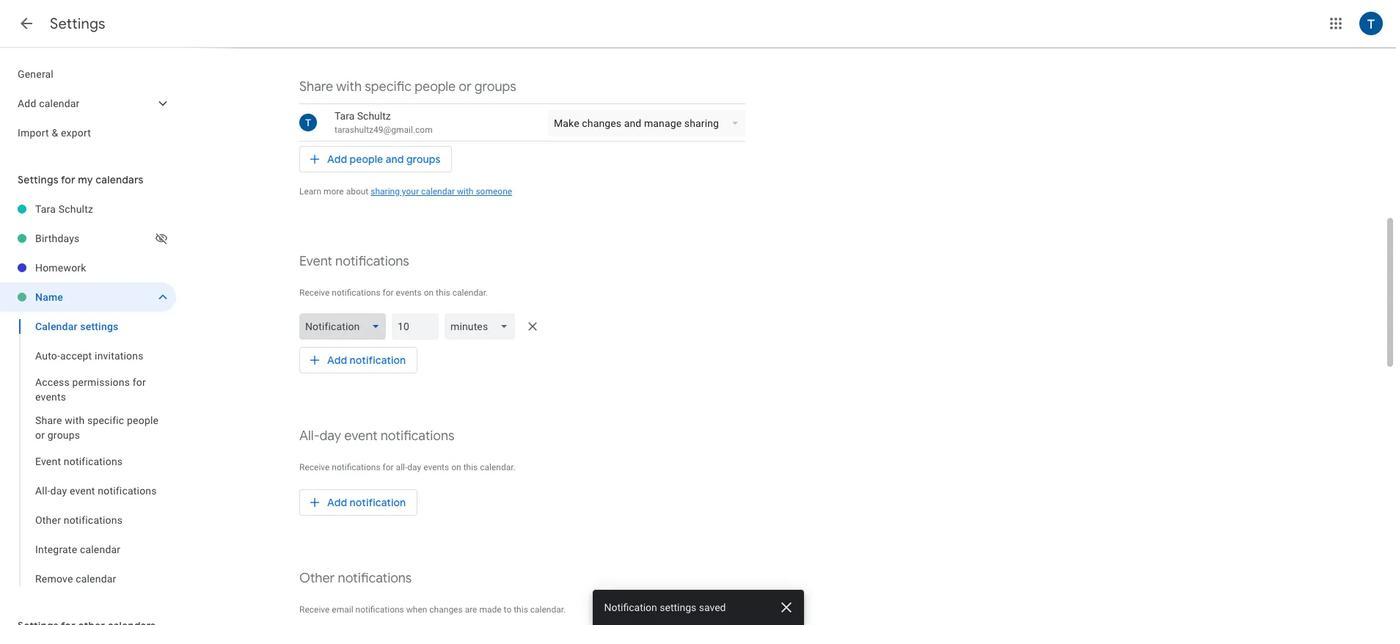 Task type: locate. For each thing, give the bounding box(es) containing it.
receive for other
[[299, 605, 330, 615]]

invitations
[[95, 350, 144, 362]]

or inside settings for my calendars tree
[[35, 429, 45, 441]]

0 horizontal spatial tara
[[35, 203, 56, 215]]

permissions
[[72, 376, 130, 388]]

other up 'integrate' in the left of the page
[[35, 514, 61, 526]]

event notifications up receive notifications for events on this calendar.
[[299, 253, 409, 270]]

1 horizontal spatial people
[[350, 153, 383, 166]]

settings up tara schultz
[[18, 173, 59, 186]]

1 vertical spatial events
[[35, 391, 66, 403]]

1 vertical spatial other
[[299, 570, 335, 587]]

1 horizontal spatial share with specific people or groups
[[299, 79, 516, 95]]

1 horizontal spatial event
[[299, 253, 332, 270]]

0 vertical spatial events
[[396, 288, 422, 298]]

0 vertical spatial add notification button
[[299, 343, 418, 378]]

event notifications inside group
[[35, 456, 123, 467]]

settings for settings for my calendars
[[18, 173, 59, 186]]

1 vertical spatial people
[[350, 153, 383, 166]]

events up minutes in advance for notification number field
[[396, 288, 422, 298]]

1 vertical spatial this
[[464, 462, 478, 473]]

specific
[[365, 79, 412, 95], [87, 415, 124, 426]]

events for permissions
[[35, 391, 66, 403]]

all-
[[396, 462, 407, 473]]

notifications
[[335, 253, 409, 270], [332, 288, 381, 298], [381, 428, 455, 445], [64, 456, 123, 467], [332, 462, 381, 473], [98, 485, 157, 497], [64, 514, 123, 526], [338, 570, 412, 587], [356, 605, 404, 615]]

homework tree item
[[0, 253, 176, 283]]

with inside share with specific people or groups
[[65, 415, 85, 426]]

export
[[61, 127, 91, 139]]

people up tara schultz tarashultz49@gmail.com
[[415, 79, 456, 95]]

1 vertical spatial settings
[[18, 173, 59, 186]]

access
[[35, 376, 70, 388]]

other up the email
[[299, 570, 335, 587]]

auto-accept invitations
[[35, 350, 144, 362]]

events
[[396, 288, 422, 298], [35, 391, 66, 403], [424, 462, 449, 473]]

event inside settings for my calendars tree
[[35, 456, 61, 467]]

calendar.
[[453, 288, 488, 298], [480, 462, 516, 473], [530, 605, 566, 615]]

email
[[332, 605, 353, 615]]

for
[[61, 173, 75, 186], [383, 288, 394, 298], [133, 376, 146, 388], [383, 462, 394, 473]]

to
[[504, 605, 512, 615]]

schultz up tarashultz49@gmail.com
[[357, 110, 391, 122]]

1 vertical spatial add notification button
[[299, 485, 418, 520]]

name link
[[35, 283, 150, 312]]

None field
[[299, 313, 392, 340], [445, 313, 521, 340], [299, 313, 392, 340], [445, 313, 521, 340]]

share with specific people or groups up tara schultz tarashultz49@gmail.com
[[299, 79, 516, 95]]

all- inside group
[[35, 485, 50, 497]]

group containing calendar settings
[[0, 312, 176, 594]]

3 receive from the top
[[299, 605, 330, 615]]

0 vertical spatial specific
[[365, 79, 412, 95]]

event notifications
[[299, 253, 409, 270], [35, 456, 123, 467]]

1 horizontal spatial on
[[451, 462, 461, 473]]

0 vertical spatial receive
[[299, 288, 330, 298]]

settings left saved
[[660, 602, 697, 614]]

event
[[344, 428, 378, 445], [70, 485, 95, 497]]

1 horizontal spatial other
[[299, 570, 335, 587]]

event up integrate calendar
[[70, 485, 95, 497]]

Minutes in advance for notification number field
[[398, 313, 433, 340]]

1 notification from the top
[[350, 354, 406, 367]]

day inside group
[[50, 485, 67, 497]]

settings
[[50, 15, 106, 33], [18, 173, 59, 186]]

share with specific people or groups down access permissions for events
[[35, 415, 159, 441]]

0 vertical spatial add notification
[[327, 354, 406, 367]]

this
[[436, 288, 450, 298], [464, 462, 478, 473], [514, 605, 528, 615]]

calendar down integrate calendar
[[76, 573, 116, 585]]

people inside button
[[350, 153, 383, 166]]

notification down all-
[[350, 496, 406, 509]]

notification
[[604, 602, 657, 614]]

add notification button down all-
[[299, 485, 418, 520]]

0 horizontal spatial on
[[424, 288, 434, 298]]

10 minutes before element
[[299, 310, 746, 343]]

sharing your calendar with someone link
[[371, 186, 512, 197]]

calendar up &
[[39, 98, 80, 109]]

1 horizontal spatial this
[[464, 462, 478, 473]]

0 vertical spatial settings
[[80, 321, 118, 332]]

calendar settings
[[35, 321, 118, 332]]

1 horizontal spatial groups
[[407, 153, 441, 166]]

for for receive notifications for events on this calendar.
[[383, 288, 394, 298]]

other notifications inside group
[[35, 514, 123, 526]]

all-
[[299, 428, 320, 445], [35, 485, 50, 497]]

notification down minutes in advance for notification number field
[[350, 354, 406, 367]]

calendar right your
[[421, 186, 455, 197]]

receive
[[299, 288, 330, 298], [299, 462, 330, 473], [299, 605, 330, 615]]

on right all-
[[451, 462, 461, 473]]

tara inside tree item
[[35, 203, 56, 215]]

0 horizontal spatial other
[[35, 514, 61, 526]]

0 horizontal spatial day
[[50, 485, 67, 497]]

other notifications
[[35, 514, 123, 526], [299, 570, 412, 587]]

about
[[346, 186, 369, 197]]

1 horizontal spatial or
[[459, 79, 472, 95]]

people left and
[[350, 153, 383, 166]]

1 horizontal spatial event
[[344, 428, 378, 445]]

1 vertical spatial event
[[35, 456, 61, 467]]

receive notifications for all-day events on this calendar.
[[299, 462, 516, 473]]

specific down access permissions for events
[[87, 415, 124, 426]]

with left someone
[[457, 186, 474, 197]]

1 vertical spatial all-day event notifications
[[35, 485, 157, 497]]

tara schultz tree item
[[0, 194, 176, 224]]

1 vertical spatial specific
[[87, 415, 124, 426]]

with
[[336, 79, 362, 95], [457, 186, 474, 197], [65, 415, 85, 426]]

people down permissions
[[127, 415, 159, 426]]

or
[[459, 79, 472, 95], [35, 429, 45, 441]]

2 vertical spatial day
[[50, 485, 67, 497]]

schultz down settings for my calendars
[[59, 203, 93, 215]]

calendar for integrate calendar
[[80, 544, 121, 556]]

changes
[[430, 605, 463, 615]]

0 vertical spatial people
[[415, 79, 456, 95]]

1 vertical spatial on
[[451, 462, 461, 473]]

1 horizontal spatial schultz
[[357, 110, 391, 122]]

birthdays link
[[35, 224, 153, 253]]

settings for my calendars
[[18, 173, 144, 186]]

1 vertical spatial all-
[[35, 485, 50, 497]]

0 vertical spatial or
[[459, 79, 472, 95]]

0 vertical spatial day
[[320, 428, 341, 445]]

events down access
[[35, 391, 66, 403]]

event up the receive notifications for all-day events on this calendar.
[[344, 428, 378, 445]]

schultz for tara schultz tarashultz49@gmail.com
[[357, 110, 391, 122]]

for for access permissions for events
[[133, 376, 146, 388]]

0 horizontal spatial events
[[35, 391, 66, 403]]

other notifications up integrate calendar
[[35, 514, 123, 526]]

settings down name link
[[80, 321, 118, 332]]

tara schultz tarashultz49@gmail.com
[[335, 110, 433, 135]]

1 horizontal spatial all-day event notifications
[[299, 428, 455, 445]]

events inside access permissions for events
[[35, 391, 66, 403]]

add notification button
[[299, 343, 418, 378], [299, 485, 418, 520]]

1 receive from the top
[[299, 288, 330, 298]]

add notification
[[327, 354, 406, 367], [327, 496, 406, 509]]

schultz inside tara schultz tarashultz49@gmail.com
[[357, 110, 391, 122]]

add people and groups
[[327, 153, 441, 166]]

other
[[35, 514, 61, 526], [299, 570, 335, 587]]

calendar
[[39, 98, 80, 109], [421, 186, 455, 197], [80, 544, 121, 556], [76, 573, 116, 585]]

1 horizontal spatial event notifications
[[299, 253, 409, 270]]

2 horizontal spatial groups
[[475, 79, 516, 95]]

settings for my calendars tree
[[0, 194, 176, 594]]

on
[[424, 288, 434, 298], [451, 462, 461, 473]]

0 horizontal spatial event
[[35, 456, 61, 467]]

share
[[299, 79, 333, 95], [35, 415, 62, 426]]

0 vertical spatial all-
[[299, 428, 320, 445]]

0 horizontal spatial other notifications
[[35, 514, 123, 526]]

0 horizontal spatial schultz
[[59, 203, 93, 215]]

remove
[[35, 573, 73, 585]]

1 horizontal spatial other notifications
[[299, 570, 412, 587]]

1 horizontal spatial settings
[[660, 602, 697, 614]]

add notification button down minutes in advance for notification number field
[[299, 343, 418, 378]]

tara up the "birthdays"
[[35, 203, 56, 215]]

1 horizontal spatial events
[[396, 288, 422, 298]]

integrate calendar
[[35, 544, 121, 556]]

homework
[[35, 262, 86, 274]]

0 vertical spatial notification
[[350, 354, 406, 367]]

tara
[[335, 110, 355, 122], [35, 203, 56, 215]]

1 vertical spatial tara
[[35, 203, 56, 215]]

settings right go back "icon"
[[50, 15, 106, 33]]

2 vertical spatial this
[[514, 605, 528, 615]]

settings for settings
[[50, 15, 106, 33]]

2 vertical spatial people
[[127, 415, 159, 426]]

1 vertical spatial notification
[[350, 496, 406, 509]]

tree
[[0, 59, 176, 148]]

notification
[[350, 354, 406, 367], [350, 496, 406, 509]]

learn
[[299, 186, 321, 197]]

2 vertical spatial groups
[[48, 429, 80, 441]]

integrate
[[35, 544, 77, 556]]

group
[[0, 312, 176, 594]]

0 horizontal spatial specific
[[87, 415, 124, 426]]

1 vertical spatial with
[[457, 186, 474, 197]]

my
[[78, 173, 93, 186]]

calendar up remove calendar
[[80, 544, 121, 556]]

0 vertical spatial schultz
[[357, 110, 391, 122]]

2 vertical spatial receive
[[299, 605, 330, 615]]

specific up tara schultz tarashultz49@gmail.com
[[365, 79, 412, 95]]

1 vertical spatial day
[[407, 462, 421, 473]]

0 vertical spatial calendar.
[[453, 288, 488, 298]]

someone
[[476, 186, 512, 197]]

1 vertical spatial share
[[35, 415, 62, 426]]

&
[[52, 127, 58, 139]]

1 vertical spatial add notification
[[327, 496, 406, 509]]

all-day event notifications
[[299, 428, 455, 445], [35, 485, 157, 497]]

2 vertical spatial calendar.
[[530, 605, 566, 615]]

2 horizontal spatial events
[[424, 462, 449, 473]]

1 vertical spatial event notifications
[[35, 456, 123, 467]]

0 vertical spatial tara
[[335, 110, 355, 122]]

event notifications down access permissions for events
[[35, 456, 123, 467]]

tara up tarashultz49@gmail.com
[[335, 110, 355, 122]]

events right all-
[[424, 462, 449, 473]]

1 vertical spatial receive
[[299, 462, 330, 473]]

more
[[324, 186, 344, 197]]

settings for calendar
[[80, 321, 118, 332]]

add people and groups button
[[299, 142, 452, 177]]

receive for all-
[[299, 462, 330, 473]]

settings
[[80, 321, 118, 332], [660, 602, 697, 614]]

0 vertical spatial other notifications
[[35, 514, 123, 526]]

0 vertical spatial this
[[436, 288, 450, 298]]

general
[[18, 68, 54, 80]]

0 horizontal spatial event
[[70, 485, 95, 497]]

1 vertical spatial settings
[[660, 602, 697, 614]]

add
[[18, 98, 36, 109], [327, 153, 347, 166], [327, 354, 347, 367], [327, 496, 347, 509]]

all-day event notifications inside group
[[35, 485, 157, 497]]

1 horizontal spatial tara
[[335, 110, 355, 122]]

0 horizontal spatial groups
[[48, 429, 80, 441]]

groups
[[475, 79, 516, 95], [407, 153, 441, 166], [48, 429, 80, 441]]

settings inside tree
[[80, 321, 118, 332]]

all-day event notifications up integrate calendar
[[35, 485, 157, 497]]

share with specific people or groups inside group
[[35, 415, 159, 441]]

0 horizontal spatial all-
[[35, 485, 50, 497]]

for inside access permissions for events
[[133, 376, 146, 388]]

1 vertical spatial schultz
[[59, 203, 93, 215]]

calendars
[[96, 173, 144, 186]]

with up tara schultz tarashultz49@gmail.com
[[336, 79, 362, 95]]

0 horizontal spatial settings
[[80, 321, 118, 332]]

2 vertical spatial with
[[65, 415, 85, 426]]

event
[[299, 253, 332, 270], [35, 456, 61, 467]]

1 vertical spatial event
[[70, 485, 95, 497]]

on up minutes in advance for notification number field
[[424, 288, 434, 298]]

0 vertical spatial other
[[35, 514, 61, 526]]

schultz inside tree item
[[59, 203, 93, 215]]

1 vertical spatial or
[[35, 429, 45, 441]]

all-day event notifications up all-
[[299, 428, 455, 445]]

tara inside tara schultz tarashultz49@gmail.com
[[335, 110, 355, 122]]

0 horizontal spatial people
[[127, 415, 159, 426]]

2 horizontal spatial this
[[514, 605, 528, 615]]

share with specific people or groups
[[299, 79, 516, 95], [35, 415, 159, 441]]

with down access permissions for events
[[65, 415, 85, 426]]

add notification down minutes in advance for notification number field
[[327, 354, 406, 367]]

schultz
[[357, 110, 391, 122], [59, 203, 93, 215]]

day
[[320, 428, 341, 445], [407, 462, 421, 473], [50, 485, 67, 497]]

groups inside button
[[407, 153, 441, 166]]

0 vertical spatial settings
[[50, 15, 106, 33]]

2 notification from the top
[[350, 496, 406, 509]]

0 horizontal spatial with
[[65, 415, 85, 426]]

add notification down all-
[[327, 496, 406, 509]]

0 horizontal spatial share with specific people or groups
[[35, 415, 159, 441]]

1 horizontal spatial specific
[[365, 79, 412, 95]]

calendar for add calendar
[[39, 98, 80, 109]]

receive email notifications when changes are made to this calendar.
[[299, 605, 566, 615]]

2 receive from the top
[[299, 462, 330, 473]]

0 vertical spatial with
[[336, 79, 362, 95]]

birthdays tree item
[[0, 224, 176, 253]]

0 horizontal spatial all-day event notifications
[[35, 485, 157, 497]]

people
[[415, 79, 456, 95], [350, 153, 383, 166], [127, 415, 159, 426]]

other notifications up the email
[[299, 570, 412, 587]]



Task type: describe. For each thing, give the bounding box(es) containing it.
1 vertical spatial calendar.
[[480, 462, 516, 473]]

settings heading
[[50, 15, 106, 33]]

2 horizontal spatial day
[[407, 462, 421, 473]]

and
[[386, 153, 404, 166]]

go back image
[[18, 15, 35, 32]]

1 add notification from the top
[[327, 354, 406, 367]]

tara for tara schultz tarashultz49@gmail.com
[[335, 110, 355, 122]]

1 horizontal spatial all-
[[299, 428, 320, 445]]

import
[[18, 127, 49, 139]]

tara for tara schultz
[[35, 203, 56, 215]]

events for notifications
[[396, 288, 422, 298]]

1 horizontal spatial with
[[336, 79, 362, 95]]

0 vertical spatial event
[[344, 428, 378, 445]]

access permissions for events
[[35, 376, 146, 403]]

0 vertical spatial on
[[424, 288, 434, 298]]

groups inside group
[[48, 429, 80, 441]]

other inside group
[[35, 514, 61, 526]]

0 vertical spatial groups
[[475, 79, 516, 95]]

schultz for tara schultz
[[59, 203, 93, 215]]

2 horizontal spatial with
[[457, 186, 474, 197]]

0 vertical spatial share with specific people or groups
[[299, 79, 516, 95]]

settings for notification
[[660, 602, 697, 614]]

share inside group
[[35, 415, 62, 426]]

made
[[480, 605, 502, 615]]

calendar
[[35, 321, 77, 332]]

birthdays
[[35, 233, 80, 244]]

your
[[402, 186, 419, 197]]

add inside button
[[327, 153, 347, 166]]

0 vertical spatial event
[[299, 253, 332, 270]]

tree containing general
[[0, 59, 176, 148]]

2 add notification from the top
[[327, 496, 406, 509]]

name
[[35, 291, 63, 303]]

receive for event
[[299, 288, 330, 298]]

specific inside share with specific people or groups
[[87, 415, 124, 426]]

event inside settings for my calendars tree
[[70, 485, 95, 497]]

2 vertical spatial events
[[424, 462, 449, 473]]

saved
[[699, 602, 726, 614]]

0 horizontal spatial this
[[436, 288, 450, 298]]

name tree item
[[0, 283, 176, 312]]

1 horizontal spatial day
[[320, 428, 341, 445]]

are
[[465, 605, 477, 615]]

2 add notification button from the top
[[299, 485, 418, 520]]

0 vertical spatial all-day event notifications
[[299, 428, 455, 445]]

sharing
[[371, 186, 400, 197]]

import & export
[[18, 127, 91, 139]]

for for receive notifications for all-day events on this calendar.
[[383, 462, 394, 473]]

auto-
[[35, 350, 60, 362]]

tara schultz
[[35, 203, 93, 215]]

people inside share with specific people or groups
[[127, 415, 159, 426]]

receive notifications for events on this calendar.
[[299, 288, 488, 298]]

remove calendar
[[35, 573, 116, 585]]

1 vertical spatial other notifications
[[299, 570, 412, 587]]

homework link
[[35, 253, 176, 283]]

accept
[[60, 350, 92, 362]]

1 add notification button from the top
[[299, 343, 418, 378]]

1 horizontal spatial share
[[299, 79, 333, 95]]

learn more about sharing your calendar with someone
[[299, 186, 512, 197]]

calendar for remove calendar
[[76, 573, 116, 585]]

when
[[406, 605, 427, 615]]

2 horizontal spatial people
[[415, 79, 456, 95]]

add calendar
[[18, 98, 80, 109]]

tarashultz49@gmail.com
[[335, 125, 433, 135]]

notification settings saved
[[604, 602, 726, 614]]



Task type: vqa. For each thing, say whether or not it's contained in the screenshot.
Tue 7
no



